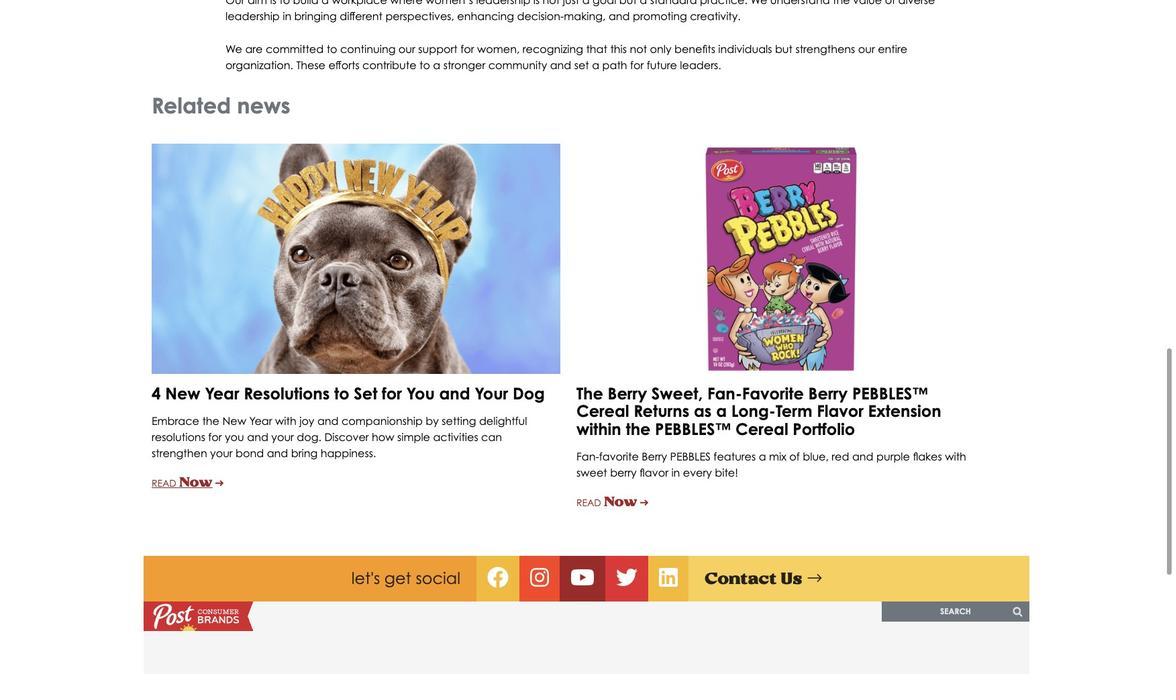 Task type: vqa. For each thing, say whether or not it's contained in the screenshot.
NUTS to the top
no



Task type: locate. For each thing, give the bounding box(es) containing it.
0 horizontal spatial cereal
[[577, 401, 630, 421]]

pebbles™ up pebbles
[[656, 419, 732, 439]]

0 horizontal spatial new
[[165, 383, 200, 404]]

2 vertical spatial long arrow right image
[[808, 571, 822, 587]]

0 vertical spatial in
[[283, 9, 292, 23]]

the inside 'our aim is to build a workplace where women's leadership is not just a goal but a standard practice. we understand the value of diverse leadership in bringing different perspectives, enhancing decision-making, and promoting creativity.'
[[834, 0, 851, 7]]

long-
[[732, 401, 776, 421]]

not
[[543, 0, 560, 7], [630, 42, 648, 56]]

1 horizontal spatial leadership
[[477, 0, 531, 7]]

making,
[[564, 9, 606, 23]]

to inside 'our aim is to build a workplace where women's leadership is not just a goal but a standard practice. we understand the value of diverse leadership in bringing different perspectives, enhancing decision-making, and promoting creativity.'
[[280, 0, 290, 7]]

0 horizontal spatial read
[[152, 478, 176, 489]]

embrace the new year with joy and companionship by setting delightful resolutions for you and your dog. discover how simple activities can strengthen your bond and bring happiness.
[[152, 415, 528, 460]]

fan- right the sweet,
[[708, 383, 743, 404]]

2 horizontal spatial the
[[834, 0, 851, 7]]

to left build at top left
[[280, 0, 290, 7]]

your left dog.
[[272, 431, 294, 444]]

future
[[647, 59, 678, 72]]

not right "this"
[[630, 42, 648, 56]]

1 horizontal spatial read now
[[577, 494, 638, 509]]

aim
[[248, 0, 267, 7]]

berry
[[608, 383, 648, 404], [809, 383, 848, 404], [642, 450, 668, 463]]

path
[[603, 59, 628, 72]]

set
[[354, 383, 378, 404]]

2 our from the left
[[859, 42, 876, 56]]

0 horizontal spatial but
[[620, 0, 637, 7]]

new right 4
[[165, 383, 200, 404]]

4
[[152, 383, 161, 404]]

value
[[854, 0, 883, 7]]

entire
[[879, 42, 908, 56]]

1 vertical spatial we
[[226, 42, 242, 56]]

we are committed to continuing our support for women, recognizing that this not only benefits individuals but strengthens our entire organization. these efforts contribute to a stronger community and set a path for future leaders.
[[226, 42, 908, 72]]

1 vertical spatial with
[[946, 450, 967, 463]]

0 vertical spatial your
[[272, 431, 294, 444]]

we right practice.
[[751, 0, 768, 7]]

long arrow right image
[[215, 480, 224, 489], [641, 499, 649, 508], [808, 571, 822, 587]]

you
[[407, 383, 435, 404]]

0 horizontal spatial now
[[179, 475, 213, 490]]

the right embrace
[[202, 415, 220, 428]]

discover
[[325, 431, 369, 444]]

with left joy
[[275, 415, 297, 428]]

dog
[[513, 383, 545, 404]]

0 vertical spatial read
[[152, 478, 176, 489]]

fan- inside the berry sweet, fan-favorite berry pebbles™ cereal returns as a long-term flavor extension within the pebbles™ cereal portfolio
[[708, 383, 743, 404]]

of right mix
[[790, 450, 800, 463]]

is up decision-
[[534, 0, 540, 7]]

your down 'you'
[[210, 447, 233, 460]]

read now for 4 new year resolutions to set for you and your dog
[[152, 475, 213, 490]]

0 vertical spatial leadership
[[477, 0, 531, 7]]

a
[[322, 0, 329, 7], [583, 0, 590, 7], [640, 0, 648, 7], [433, 59, 441, 72], [593, 59, 600, 72], [717, 401, 727, 421], [759, 450, 767, 463]]

1 horizontal spatial with
[[946, 450, 967, 463]]

0 horizontal spatial is
[[270, 0, 277, 7]]

of
[[886, 0, 896, 7], [790, 450, 800, 463]]

year up 'you'
[[205, 383, 239, 404]]

1 horizontal spatial year
[[249, 415, 272, 428]]

of right value
[[886, 0, 896, 7]]

0 horizontal spatial our
[[399, 42, 416, 56]]

0 vertical spatial read now
[[152, 475, 213, 490]]

1 vertical spatial fan-
[[577, 450, 600, 463]]

for left 'you'
[[208, 431, 222, 444]]

1 horizontal spatial not
[[630, 42, 648, 56]]

0 horizontal spatial read now
[[152, 475, 213, 490]]

1 vertical spatial new
[[223, 415, 246, 428]]

joy
[[300, 415, 315, 428]]

1 vertical spatial your
[[210, 447, 233, 460]]

read down sweet
[[577, 497, 602, 508]]

0 horizontal spatial pebbles™
[[656, 419, 732, 439]]

benefits
[[675, 42, 716, 56]]

not inside 'our aim is to build a workplace where women's leadership is not just a goal but a standard practice. we understand the value of diverse leadership in bringing different perspectives, enhancing decision-making, and promoting creativity.'
[[543, 0, 560, 7]]

to up efforts
[[327, 42, 338, 56]]

new up 'you'
[[223, 415, 246, 428]]

new inside embrace the new year with joy and companionship by setting delightful resolutions for you and your dog. discover how simple activities can strengthen your bond and bring happiness.
[[223, 415, 246, 428]]

0 horizontal spatial the
[[202, 415, 220, 428]]

creativity.
[[691, 9, 741, 23]]

but
[[620, 0, 637, 7], [776, 42, 793, 56]]

and right red
[[853, 450, 874, 463]]

embrace
[[152, 415, 199, 428]]

leadership
[[477, 0, 531, 7], [226, 9, 280, 23]]

1 horizontal spatial long arrow right image
[[641, 499, 649, 508]]

berry up flavor
[[642, 450, 668, 463]]

1 horizontal spatial is
[[534, 0, 540, 7]]

1 vertical spatial but
[[776, 42, 793, 56]]

and down the goal
[[609, 9, 630, 23]]

year
[[205, 383, 239, 404], [249, 415, 272, 428]]

0 vertical spatial with
[[275, 415, 297, 428]]

pebbles™
[[853, 383, 929, 404], [656, 419, 732, 439]]

in right flavor
[[672, 466, 681, 480]]

strengthen
[[152, 447, 207, 460]]

0 vertical spatial not
[[543, 0, 560, 7]]

but right the goal
[[620, 0, 637, 7]]

of inside the fan-favorite berry pebbles features a mix of blue, red and purple flakes with sweet berry flavor in every bite!
[[790, 450, 800, 463]]

1 horizontal spatial pebbles™
[[853, 383, 929, 404]]

0 vertical spatial of
[[886, 0, 896, 7]]

the
[[577, 383, 604, 404]]

let's
[[352, 569, 380, 588]]

1 vertical spatial pebbles™
[[656, 419, 732, 439]]

read
[[152, 478, 176, 489], [577, 497, 602, 508]]

1 horizontal spatial our
[[859, 42, 876, 56]]

1 horizontal spatial but
[[776, 42, 793, 56]]

1 horizontal spatial of
[[886, 0, 896, 7]]

1 is from the left
[[270, 0, 277, 7]]

fan- inside the fan-favorite berry pebbles features a mix of blue, red and purple flakes with sweet berry flavor in every bite!
[[577, 450, 600, 463]]

now down berry
[[604, 494, 638, 509]]

and up setting
[[440, 383, 471, 404]]

of inside 'our aim is to build a workplace where women's leadership is not just a goal but a standard practice. we understand the value of diverse leadership in bringing different perspectives, enhancing decision-making, and promoting creativity.'
[[886, 0, 896, 7]]

1 horizontal spatial in
[[672, 466, 681, 480]]

0 horizontal spatial not
[[543, 0, 560, 7]]

resolutions
[[244, 383, 330, 404]]

1 vertical spatial not
[[630, 42, 648, 56]]

0 vertical spatial long arrow right image
[[215, 480, 224, 489]]

1 horizontal spatial fan-
[[708, 383, 743, 404]]

pebbles™ up purple
[[853, 383, 929, 404]]

a left mix
[[759, 450, 767, 463]]

the up favorite
[[626, 419, 651, 439]]

not up decision-
[[543, 0, 560, 7]]

favorite
[[743, 383, 805, 404]]

1 horizontal spatial the
[[626, 419, 651, 439]]

resolutions
[[152, 431, 205, 444]]

now for 4 new year resolutions to set for you and your dog
[[179, 475, 213, 490]]

fan-favorite berry pebbles features a mix of blue, red and purple flakes with sweet berry flavor in every bite!
[[577, 450, 967, 480]]

in
[[283, 9, 292, 23], [672, 466, 681, 480]]

1 vertical spatial year
[[249, 415, 272, 428]]

women,
[[477, 42, 520, 56]]

the inside the berry sweet, fan-favorite berry pebbles™ cereal returns as a long-term flavor extension within the pebbles™ cereal portfolio
[[626, 419, 651, 439]]

related
[[152, 92, 231, 118]]

for up stronger
[[461, 42, 475, 56]]

leadership down the aim
[[226, 9, 280, 23]]

portfolio
[[793, 419, 856, 439]]

read for 4 new year resolutions to set for you and your dog
[[152, 478, 176, 489]]

1 vertical spatial read
[[577, 497, 602, 508]]

cereal up mix
[[736, 419, 789, 439]]

sweet
[[577, 466, 608, 480]]

get
[[385, 569, 412, 588]]

our left entire
[[859, 42, 876, 56]]

individuals
[[719, 42, 773, 56]]

to
[[280, 0, 290, 7], [327, 42, 338, 56], [420, 59, 430, 72], [334, 383, 350, 404]]

0 horizontal spatial fan-
[[577, 450, 600, 463]]

a inside the fan-favorite berry pebbles features a mix of blue, red and purple flakes with sweet berry flavor in every bite!
[[759, 450, 767, 463]]

understand
[[771, 0, 831, 7]]

1 vertical spatial long arrow right image
[[641, 499, 649, 508]]

the left value
[[834, 0, 851, 7]]

pebbles
[[671, 450, 711, 463]]

you
[[225, 431, 244, 444]]

standard
[[651, 0, 698, 7]]

read now down sweet
[[577, 494, 638, 509]]

our aim is to build a workplace where women's leadership is not just a goal but a standard practice. we understand the value of diverse leadership in bringing different perspectives, enhancing decision-making, and promoting creativity.
[[226, 0, 936, 23]]

year up bond
[[249, 415, 272, 428]]

but right individuals
[[776, 42, 793, 56]]

with
[[275, 415, 297, 428], [946, 450, 967, 463]]

organization.
[[226, 59, 293, 72]]

but inside we are committed to continuing our support for women, recognizing that this not only benefits individuals but strengthens our entire organization. these efforts contribute to a stronger community and set a path for future leaders.
[[776, 42, 793, 56]]

1 vertical spatial read now
[[577, 494, 638, 509]]

we inside we are committed to continuing our support for women, recognizing that this not only benefits individuals but strengthens our entire organization. these efforts contribute to a stronger community and set a path for future leaders.
[[226, 42, 242, 56]]

let's get social
[[352, 569, 461, 588]]

1 horizontal spatial read
[[577, 497, 602, 508]]

practice.
[[701, 0, 748, 7]]

berry pebbles cereal box image
[[577, 144, 986, 374]]

community
[[489, 59, 548, 72]]

1 vertical spatial of
[[790, 450, 800, 463]]

with right flakes
[[946, 450, 967, 463]]

1 horizontal spatial we
[[751, 0, 768, 7]]

is right the aim
[[270, 0, 277, 7]]

post consumer brands image
[[144, 602, 253, 631]]

2 horizontal spatial long arrow right image
[[808, 571, 822, 587]]

1 vertical spatial in
[[672, 466, 681, 480]]

blue,
[[803, 450, 829, 463]]

now down strengthen
[[179, 475, 213, 490]]

long arrow right image inside contact us link
[[808, 571, 822, 587]]

0 vertical spatial fan-
[[708, 383, 743, 404]]

we inside 'our aim is to build a workplace where women's leadership is not just a goal but a standard practice. we understand the value of diverse leadership in bringing different perspectives, enhancing decision-making, and promoting creativity.'
[[751, 0, 768, 7]]

and down recognizing
[[551, 59, 572, 72]]

berry inside the fan-favorite berry pebbles features a mix of blue, red and purple flakes with sweet berry flavor in every bite!
[[642, 450, 668, 463]]

our up contribute
[[399, 42, 416, 56]]

flakes
[[914, 450, 943, 463]]

we left are
[[226, 42, 242, 56]]

0 horizontal spatial leadership
[[226, 9, 280, 23]]

now
[[179, 475, 213, 490], [604, 494, 638, 509]]

0 horizontal spatial year
[[205, 383, 239, 404]]

0 horizontal spatial long arrow right image
[[215, 480, 224, 489]]

0 horizontal spatial with
[[275, 415, 297, 428]]

fan- up sweet
[[577, 450, 600, 463]]

not inside we are committed to continuing our support for women, recognizing that this not only benefits individuals but strengthens our entire organization. these efforts contribute to a stronger community and set a path for future leaders.
[[630, 42, 648, 56]]

0 vertical spatial now
[[179, 475, 213, 490]]

the
[[834, 0, 851, 7], [202, 415, 220, 428], [626, 419, 651, 439]]

cereal up favorite
[[577, 401, 630, 421]]

stronger
[[444, 59, 486, 72]]

happiness.
[[321, 447, 376, 460]]

cereal
[[577, 401, 630, 421], [736, 419, 789, 439]]

0 horizontal spatial in
[[283, 9, 292, 23]]

read now for the berry sweet, fan-favorite berry pebbles™ cereal returns as a long-term flavor extension within the pebbles™ cereal portfolio
[[577, 494, 638, 509]]

0 horizontal spatial of
[[790, 450, 800, 463]]

1 horizontal spatial new
[[223, 415, 246, 428]]

in inside 'our aim is to build a workplace where women's leadership is not just a goal but a standard practice. we understand the value of diverse leadership in bringing different perspectives, enhancing decision-making, and promoting creativity.'
[[283, 9, 292, 23]]

read down strengthen
[[152, 478, 176, 489]]

a right the as
[[717, 401, 727, 421]]

0 vertical spatial we
[[751, 0, 768, 7]]

is
[[270, 0, 277, 7], [534, 0, 540, 7]]

0 horizontal spatial we
[[226, 42, 242, 56]]

1 horizontal spatial now
[[604, 494, 638, 509]]

1 vertical spatial now
[[604, 494, 638, 509]]

in left bringing
[[283, 9, 292, 23]]

1 our from the left
[[399, 42, 416, 56]]

read now down strengthen
[[152, 475, 213, 490]]

1 vertical spatial leadership
[[226, 9, 280, 23]]

and
[[609, 9, 630, 23], [551, 59, 572, 72], [440, 383, 471, 404], [318, 415, 339, 428], [247, 431, 269, 444], [267, 447, 288, 460], [853, 450, 874, 463]]

strengthens
[[796, 42, 856, 56]]

read now
[[152, 475, 213, 490], [577, 494, 638, 509]]

leadership up enhancing
[[477, 0, 531, 7]]

0 vertical spatial but
[[620, 0, 637, 7]]



Task type: describe. For each thing, give the bounding box(es) containing it.
berry up portfolio
[[809, 383, 848, 404]]

how
[[372, 431, 395, 444]]

goal
[[593, 0, 617, 7]]

a inside the berry sweet, fan-favorite berry pebbles™ cereal returns as a long-term flavor extension within the pebbles™ cereal portfolio
[[717, 401, 727, 421]]

a up making,
[[583, 0, 590, 7]]

purple
[[877, 450, 911, 463]]

perspectives,
[[386, 9, 455, 23]]

us
[[781, 570, 803, 588]]

and inside 'our aim is to build a workplace where women's leadership is not just a goal but a standard practice. we understand the value of diverse leadership in bringing different perspectives, enhancing decision-making, and promoting creativity.'
[[609, 9, 630, 23]]

decision-
[[517, 9, 564, 23]]

and up bond
[[247, 431, 269, 444]]

women's
[[426, 0, 474, 7]]

and inside the fan-favorite berry pebbles features a mix of blue, red and purple flakes with sweet berry flavor in every bite!
[[853, 450, 874, 463]]

0 horizontal spatial your
[[210, 447, 233, 460]]

4 new year resolutions to set for you and your dog
[[152, 383, 545, 404]]

and left bring
[[267, 447, 288, 460]]

the inside embrace the new year with joy and companionship by setting delightful resolutions for you and your dog. discover how simple activities can strengthen your bond and bring happiness.
[[202, 415, 220, 428]]

bond
[[236, 447, 264, 460]]

a up bringing
[[322, 0, 329, 7]]

favorite
[[600, 450, 639, 463]]

are
[[245, 42, 263, 56]]

diverse
[[899, 0, 936, 7]]

with inside embrace the new year with joy and companionship by setting delightful resolutions for you and your dog. discover how simple activities can strengthen your bond and bring happiness.
[[275, 415, 297, 428]]

support
[[419, 42, 458, 56]]

french bulldog dog wearing new year's eve party celebration headband with text 'happy new year' in front of blue background image
[[152, 144, 561, 374]]

1 horizontal spatial your
[[272, 431, 294, 444]]

where
[[390, 0, 423, 7]]

returns
[[634, 401, 690, 421]]

contact
[[705, 570, 777, 588]]

contact us
[[705, 570, 803, 588]]

linkedin image
[[660, 571, 678, 587]]

red
[[832, 450, 850, 463]]

activities
[[433, 431, 479, 444]]

post consumer brands link
[[144, 602, 253, 631]]

can
[[482, 431, 502, 444]]

delightful
[[479, 415, 528, 428]]

committed
[[266, 42, 324, 56]]

now for the berry sweet, fan-favorite berry pebbles™ cereal returns as a long-term flavor extension within the pebbles™ cereal portfolio
[[604, 494, 638, 509]]

related news
[[152, 92, 291, 118]]

to left set
[[334, 383, 350, 404]]

in inside the fan-favorite berry pebbles features a mix of blue, red and purple flakes with sweet berry flavor in every bite!
[[672, 466, 681, 480]]

long arrow right image for sweet,
[[641, 499, 649, 508]]

contact us link
[[705, 570, 822, 588]]

and right joy
[[318, 415, 339, 428]]

continuing
[[340, 42, 396, 56]]

recognizing
[[523, 42, 584, 56]]

bringing
[[295, 9, 337, 23]]

these
[[296, 59, 326, 72]]

year inside embrace the new year with joy and companionship by setting delightful resolutions for you and your dog. discover how simple activities can strengthen your bond and bring happiness.
[[249, 415, 272, 428]]

Search text field
[[883, 602, 1030, 622]]

1 horizontal spatial cereal
[[736, 419, 789, 439]]

features
[[714, 450, 756, 463]]

flavor
[[640, 466, 669, 480]]

dog.
[[297, 431, 322, 444]]

within
[[577, 419, 622, 439]]

berry
[[611, 466, 637, 480]]

build
[[293, 0, 319, 7]]

read for the berry sweet, fan-favorite berry pebbles™ cereal returns as a long-term flavor extension within the pebbles™ cereal portfolio
[[577, 497, 602, 508]]

by
[[426, 415, 439, 428]]

but inside 'our aim is to build a workplace where women's leadership is not just a goal but a standard practice. we understand the value of diverse leadership in bringing different perspectives, enhancing decision-making, and promoting creativity.'
[[620, 0, 637, 7]]

leaders.
[[681, 59, 722, 72]]

sweet,
[[652, 383, 703, 404]]

your
[[475, 383, 509, 404]]

contribute
[[363, 59, 417, 72]]

a down support
[[433, 59, 441, 72]]

this
[[611, 42, 627, 56]]

companionship
[[342, 415, 423, 428]]

0 vertical spatial pebbles™
[[853, 383, 929, 404]]

bring
[[291, 447, 318, 460]]

every
[[684, 466, 712, 480]]

long arrow right image for year
[[215, 480, 224, 489]]

simple
[[398, 431, 431, 444]]

a right "set"
[[593, 59, 600, 72]]

mix
[[770, 450, 787, 463]]

for right set
[[382, 383, 402, 404]]

enhancing
[[458, 9, 515, 23]]

with inside the fan-favorite berry pebbles features a mix of blue, red and purple flakes with sweet berry flavor in every bite!
[[946, 450, 967, 463]]

a up promoting
[[640, 0, 648, 7]]

for right path
[[631, 59, 644, 72]]

social
[[416, 569, 461, 588]]

to down support
[[420, 59, 430, 72]]

instagram image
[[531, 571, 549, 587]]

for inside embrace the new year with joy and companionship by setting delightful resolutions for you and your dog. discover how simple activities can strengthen your bond and bring happiness.
[[208, 431, 222, 444]]

2 is from the left
[[534, 0, 540, 7]]

0 vertical spatial year
[[205, 383, 239, 404]]

the berry sweet, fan-favorite berry pebbles™ cereal returns as a long-term flavor extension within the pebbles™ cereal portfolio
[[577, 383, 942, 439]]

news
[[237, 92, 291, 118]]

that
[[587, 42, 608, 56]]

promoting
[[633, 9, 688, 23]]

extension
[[869, 401, 942, 421]]

berry right the
[[608, 383, 648, 404]]

and inside we are committed to continuing our support for women, recognizing that this not only benefits individuals but strengthens our entire organization. these efforts contribute to a stronger community and set a path for future leaders.
[[551, 59, 572, 72]]

workplace
[[332, 0, 387, 7]]

our
[[226, 0, 245, 7]]

only
[[650, 42, 672, 56]]

bite!
[[715, 466, 739, 480]]

term
[[776, 401, 813, 421]]

different
[[340, 9, 383, 23]]

0 vertical spatial new
[[165, 383, 200, 404]]

set
[[575, 59, 590, 72]]

just
[[563, 0, 580, 7]]

flavor
[[818, 401, 864, 421]]



